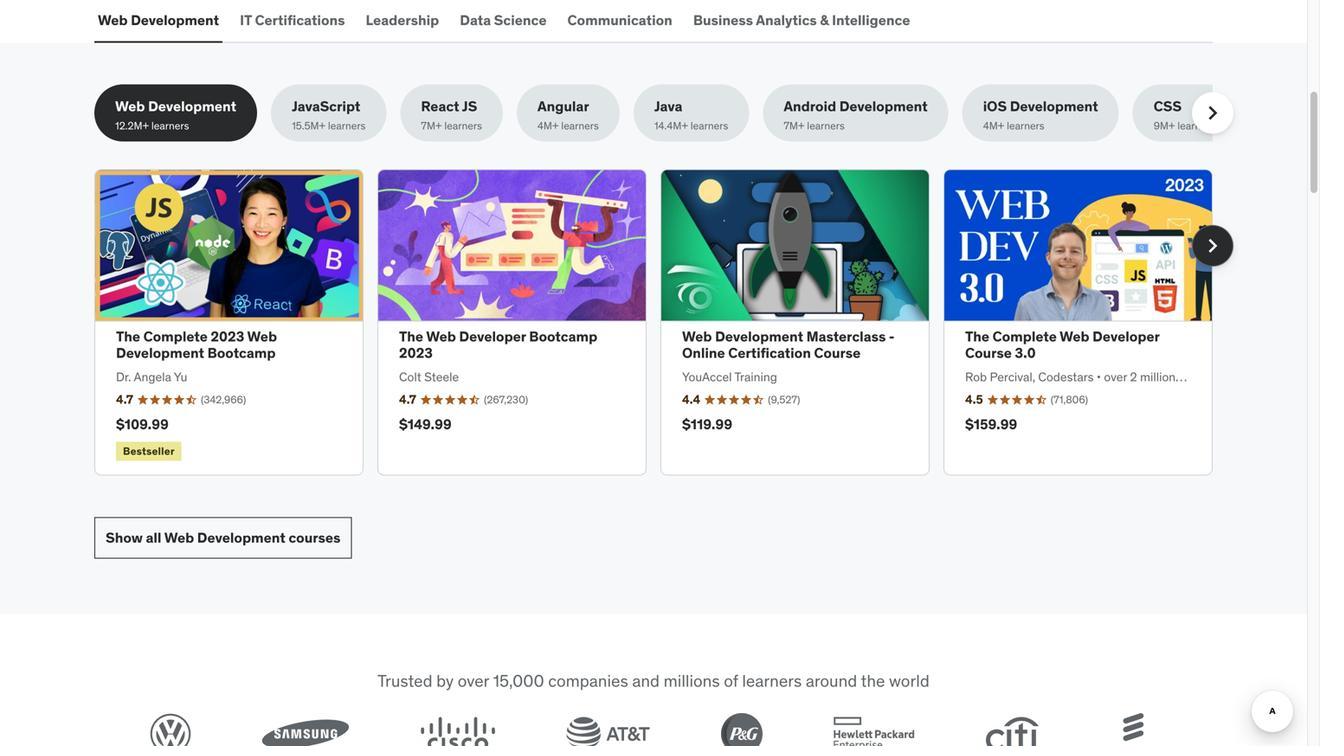 Task type: locate. For each thing, give the bounding box(es) containing it.
web inside web development 12.2m+ learners
[[115, 98, 145, 115]]

2 course from the left
[[965, 344, 1012, 362]]

9m+
[[1154, 119, 1175, 132]]

7m+ inside react js 7m+ learners
[[421, 119, 442, 132]]

course left 3.0
[[965, 344, 1012, 362]]

7m+ inside android development 7m+ learners
[[784, 119, 805, 132]]

android
[[784, 98, 837, 115]]

0 horizontal spatial 7m+
[[421, 119, 442, 132]]

4m+ down ios
[[983, 119, 1005, 132]]

learners right "14.4m+"
[[691, 119, 728, 132]]

att&t logo image
[[566, 717, 650, 746]]

development for web development masterclass - online certification course
[[715, 328, 804, 345]]

0 horizontal spatial 4m+
[[538, 119, 559, 132]]

the for course
[[965, 328, 990, 345]]

web inside the complete 2023 web development bootcamp
[[247, 328, 277, 345]]

1 horizontal spatial bootcamp
[[529, 328, 598, 345]]

the complete web developer course 3.0
[[965, 328, 1160, 362]]

web development masterclass - online certification course
[[682, 328, 895, 362]]

development inside web development button
[[131, 11, 219, 29]]

0 vertical spatial next image
[[1199, 99, 1227, 127]]

development
[[131, 11, 219, 29], [148, 98, 236, 115], [840, 98, 928, 115], [1010, 98, 1099, 115], [715, 328, 804, 345], [116, 344, 204, 362], [197, 529, 286, 547]]

samsung logo image
[[262, 720, 350, 746]]

7m+ for android development
[[784, 119, 805, 132]]

web
[[98, 11, 128, 29], [115, 98, 145, 115], [247, 328, 277, 345], [426, 328, 456, 345], [682, 328, 712, 345], [1060, 328, 1090, 345], [164, 529, 194, 547]]

2023 inside the complete 2023 web development bootcamp
[[211, 328, 244, 345]]

1 next image from the top
[[1199, 99, 1227, 127]]

development for ios development 4m+ learners
[[1010, 98, 1099, 115]]

development for web development 12.2m+ learners
[[148, 98, 236, 115]]

next image inside topic filters element
[[1199, 99, 1227, 127]]

angular
[[538, 98, 589, 115]]

complete
[[143, 328, 208, 345], [993, 328, 1057, 345]]

development for android development 7m+ learners
[[840, 98, 928, 115]]

7m+ down android
[[784, 119, 805, 132]]

data
[[460, 11, 491, 29]]

complete inside the complete web developer course 3.0
[[993, 328, 1057, 345]]

7m+
[[421, 119, 442, 132], [784, 119, 805, 132]]

it certifications
[[240, 11, 345, 29]]

2 the from the left
[[399, 328, 423, 345]]

course inside 'web development masterclass - online certification course'
[[814, 344, 861, 362]]

0 horizontal spatial bootcamp
[[207, 344, 276, 362]]

1 complete from the left
[[143, 328, 208, 345]]

1 7m+ from the left
[[421, 119, 442, 132]]

2 complete from the left
[[993, 328, 1057, 345]]

by
[[437, 671, 454, 692]]

2 7m+ from the left
[[784, 119, 805, 132]]

0 horizontal spatial course
[[814, 344, 861, 362]]

1 horizontal spatial 4m+
[[983, 119, 1005, 132]]

css
[[1154, 98, 1182, 115]]

1 the from the left
[[116, 328, 140, 345]]

7m+ for react js
[[421, 119, 442, 132]]

development inside web development 12.2m+ learners
[[148, 98, 236, 115]]

bootcamp
[[529, 328, 598, 345], [207, 344, 276, 362]]

4m+ down angular
[[538, 119, 559, 132]]

leadership button
[[362, 0, 443, 41]]

1 horizontal spatial developer
[[1093, 328, 1160, 345]]

0 horizontal spatial developer
[[459, 328, 526, 345]]

learners
[[151, 119, 189, 132], [328, 119, 366, 132], [445, 119, 482, 132], [561, 119, 599, 132], [691, 119, 728, 132], [807, 119, 845, 132], [1007, 119, 1045, 132], [1178, 119, 1216, 132], [742, 671, 802, 692]]

development inside 'web development masterclass - online certification course'
[[715, 328, 804, 345]]

0 horizontal spatial the
[[116, 328, 140, 345]]

7m+ down react on the left
[[421, 119, 442, 132]]

business analytics & intelligence button
[[690, 0, 914, 41]]

&
[[820, 11, 829, 29]]

course inside the complete web developer course 3.0
[[965, 344, 1012, 362]]

the complete web developer course 3.0 link
[[965, 328, 1160, 362]]

development inside android development 7m+ learners
[[840, 98, 928, 115]]

procter & gamble logo image
[[721, 714, 763, 746]]

ericsson logo image
[[1110, 714, 1158, 746]]

the web developer bootcamp 2023
[[399, 328, 598, 362]]

trusted by over 15,000 companies and millions of learners around the world
[[378, 671, 930, 692]]

learners down angular
[[561, 119, 599, 132]]

1 horizontal spatial complete
[[993, 328, 1057, 345]]

next image inside the carousel element
[[1199, 232, 1227, 260]]

javascript
[[292, 98, 361, 115]]

learners right 9m+
[[1178, 119, 1216, 132]]

1 horizontal spatial 2023
[[399, 344, 433, 362]]

learners down android
[[807, 119, 845, 132]]

next image
[[1199, 99, 1227, 127], [1199, 232, 1227, 260]]

developer
[[459, 328, 526, 345], [1093, 328, 1160, 345]]

react
[[421, 98, 459, 115]]

learners inside angular 4m+ learners
[[561, 119, 599, 132]]

analytics
[[756, 11, 817, 29]]

data science
[[460, 11, 547, 29]]

the inside the complete web developer course 3.0
[[965, 328, 990, 345]]

the complete 2023 web development bootcamp
[[116, 328, 277, 362]]

2 developer from the left
[[1093, 328, 1160, 345]]

1 course from the left
[[814, 344, 861, 362]]

-
[[889, 328, 895, 345]]

complete for development
[[143, 328, 208, 345]]

2 4m+ from the left
[[983, 119, 1005, 132]]

volkswagen logo image
[[150, 714, 191, 746]]

certification
[[728, 344, 811, 362]]

learners inside java 14.4m+ learners
[[691, 119, 728, 132]]

citi logo image
[[986, 717, 1039, 746]]

2 horizontal spatial the
[[965, 328, 990, 345]]

the inside the complete 2023 web development bootcamp
[[116, 328, 140, 345]]

trusted
[[378, 671, 433, 692]]

css 9m+ learners
[[1154, 98, 1216, 132]]

the for development
[[116, 328, 140, 345]]

learners right "of"
[[742, 671, 802, 692]]

learners down javascript
[[328, 119, 366, 132]]

learners down ios
[[1007, 119, 1045, 132]]

complete inside the complete 2023 web development bootcamp
[[143, 328, 208, 345]]

0 horizontal spatial complete
[[143, 328, 208, 345]]

3 the from the left
[[965, 328, 990, 345]]

1 vertical spatial next image
[[1199, 232, 1227, 260]]

2023 inside the web developer bootcamp 2023
[[399, 344, 433, 362]]

0 horizontal spatial 2023
[[211, 328, 244, 345]]

the inside the web developer bootcamp 2023
[[399, 328, 423, 345]]

course left -
[[814, 344, 861, 362]]

learners right 12.2m+
[[151, 119, 189, 132]]

angular 4m+ learners
[[538, 98, 599, 132]]

development for web development
[[131, 11, 219, 29]]

learners inside web development 12.2m+ learners
[[151, 119, 189, 132]]

2023
[[211, 328, 244, 345], [399, 344, 433, 362]]

web inside 'show all web development courses' link
[[164, 529, 194, 547]]

bootcamp inside the complete 2023 web development bootcamp
[[207, 344, 276, 362]]

communication
[[568, 11, 673, 29]]

the
[[116, 328, 140, 345], [399, 328, 423, 345], [965, 328, 990, 345]]

2 next image from the top
[[1199, 232, 1227, 260]]

3.0
[[1015, 344, 1036, 362]]

4m+
[[538, 119, 559, 132], [983, 119, 1005, 132]]

1 developer from the left
[[459, 328, 526, 345]]

ios development 4m+ learners
[[983, 98, 1099, 132]]

1 horizontal spatial course
[[965, 344, 1012, 362]]

development inside ios development 4m+ learners
[[1010, 98, 1099, 115]]

1 horizontal spatial 7m+
[[784, 119, 805, 132]]

it certifications button
[[236, 0, 349, 41]]

1 horizontal spatial the
[[399, 328, 423, 345]]

1 4m+ from the left
[[538, 119, 559, 132]]

course
[[814, 344, 861, 362], [965, 344, 1012, 362]]

learners down js
[[445, 119, 482, 132]]



Task type: vqa. For each thing, say whether or not it's contained in the screenshot.


Task type: describe. For each thing, give the bounding box(es) containing it.
learners inside css 9m+ learners
[[1178, 119, 1216, 132]]

android development 7m+ learners
[[784, 98, 928, 132]]

the for 2023
[[399, 328, 423, 345]]

javascript 15.5m+ learners
[[292, 98, 366, 132]]

developer inside the complete web developer course 3.0
[[1093, 328, 1160, 345]]

learners inside react js 7m+ learners
[[445, 119, 482, 132]]

react js 7m+ learners
[[421, 98, 482, 132]]

certifications
[[255, 11, 345, 29]]

web development
[[98, 11, 219, 29]]

all
[[146, 529, 161, 547]]

15,000
[[493, 671, 544, 692]]

show
[[106, 529, 143, 547]]

15.5m+
[[292, 119, 326, 132]]

14.4m+
[[654, 119, 688, 132]]

web inside 'web development masterclass - online certification course'
[[682, 328, 712, 345]]

business analytics & intelligence
[[693, 11, 910, 29]]

over
[[458, 671, 489, 692]]

web inside the web developer bootcamp 2023
[[426, 328, 456, 345]]

it
[[240, 11, 252, 29]]

millions
[[664, 671, 720, 692]]

java 14.4m+ learners
[[654, 98, 728, 132]]

development inside 'show all web development courses' link
[[197, 529, 286, 547]]

next image for topic filters element
[[1199, 99, 1227, 127]]

carousel element
[[94, 169, 1234, 476]]

next image for the carousel element
[[1199, 232, 1227, 260]]

web inside web development button
[[98, 11, 128, 29]]

learners inside javascript 15.5m+ learners
[[328, 119, 366, 132]]

web development button
[[94, 0, 223, 41]]

developer inside the web developer bootcamp 2023
[[459, 328, 526, 345]]

4m+ inside angular 4m+ learners
[[538, 119, 559, 132]]

masterclass
[[807, 328, 886, 345]]

and
[[632, 671, 660, 692]]

topic filters element
[[94, 85, 1236, 142]]

courses
[[289, 529, 341, 547]]

development inside the complete 2023 web development bootcamp
[[116, 344, 204, 362]]

12.2m+
[[115, 119, 149, 132]]

leadership
[[366, 11, 439, 29]]

business
[[693, 11, 753, 29]]

hewlett packard enterprise logo image
[[833, 717, 915, 746]]

java
[[654, 98, 683, 115]]

the
[[861, 671, 885, 692]]

of
[[724, 671, 738, 692]]

js
[[462, 98, 477, 115]]

the web developer bootcamp 2023 link
[[399, 328, 598, 362]]

web inside the complete web developer course 3.0
[[1060, 328, 1090, 345]]

show all web development courses
[[106, 529, 341, 547]]

science
[[494, 11, 547, 29]]

complete for course
[[993, 328, 1057, 345]]

communication button
[[564, 0, 676, 41]]

companies
[[548, 671, 628, 692]]

around
[[806, 671, 857, 692]]

4m+ inside ios development 4m+ learners
[[983, 119, 1005, 132]]

world
[[889, 671, 930, 692]]

data science button
[[457, 0, 550, 41]]

the complete 2023 web development bootcamp link
[[116, 328, 277, 362]]

learners inside ios development 4m+ learners
[[1007, 119, 1045, 132]]

show all web development courses link
[[94, 518, 352, 559]]

web development 12.2m+ learners
[[115, 98, 236, 132]]

cisco logo image
[[420, 717, 496, 746]]

intelligence
[[832, 11, 910, 29]]

learners inside android development 7m+ learners
[[807, 119, 845, 132]]

web development masterclass - online certification course link
[[682, 328, 895, 362]]

online
[[682, 344, 725, 362]]

bootcamp inside the web developer bootcamp 2023
[[529, 328, 598, 345]]

ios
[[983, 98, 1007, 115]]



